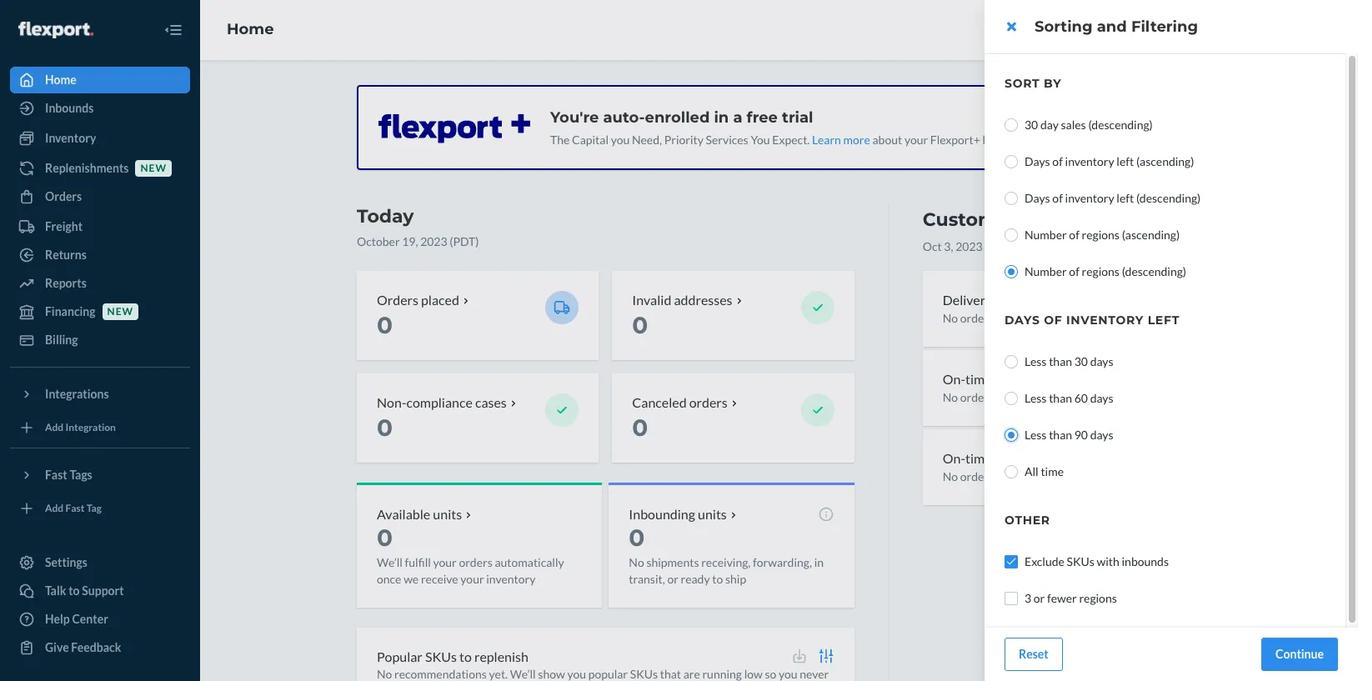 Task type: vqa. For each thing, say whether or not it's contained in the screenshot.
left
yes



Task type: describe. For each thing, give the bounding box(es) containing it.
number for number of regions (ascending)
[[1025, 228, 1067, 242]]

inventory for days of inventory left (ascending)
[[1065, 154, 1115, 168]]

1 vertical spatial (ascending)
[[1122, 228, 1180, 242]]

less for less than 90 days
[[1025, 428, 1047, 442]]

all
[[1025, 465, 1039, 479]]

3 or fewer regions
[[1025, 591, 1117, 605]]

(descending) for number of regions (descending)
[[1122, 264, 1187, 279]]

exclude skus with inbounds
[[1025, 555, 1169, 569]]

days of inventory left
[[1005, 313, 1180, 328]]

fewer
[[1047, 591, 1077, 605]]

than for 30
[[1049, 354, 1072, 369]]

left for days of inventory left (descending)
[[1117, 191, 1134, 205]]

of for number of regions (ascending)
[[1069, 228, 1080, 242]]

number of regions (ascending)
[[1025, 228, 1180, 242]]

30 day sales (descending)
[[1025, 118, 1153, 132]]

other
[[1005, 513, 1051, 528]]

sorting and filtering
[[1035, 18, 1198, 36]]

than for 90
[[1049, 428, 1072, 442]]

(descending) for 30 day sales (descending)
[[1089, 118, 1153, 132]]

skus
[[1067, 555, 1095, 569]]

less than 30 days
[[1025, 354, 1114, 369]]

3
[[1025, 591, 1032, 605]]

days for days of inventory left (ascending)
[[1025, 154, 1050, 168]]

inventory for days of inventory left (descending)
[[1065, 191, 1115, 205]]

number for number of regions (descending)
[[1025, 264, 1067, 279]]

number of regions (descending)
[[1025, 264, 1187, 279]]

or
[[1034, 591, 1045, 605]]

less for less than 60 days
[[1025, 391, 1047, 405]]

of for number of regions (descending)
[[1069, 264, 1080, 279]]

and
[[1097, 18, 1127, 36]]

days for days of inventory left (descending)
[[1025, 191, 1050, 205]]

90
[[1075, 428, 1088, 442]]

reset button
[[1005, 638, 1063, 671]]

left for days of inventory left
[[1148, 313, 1180, 328]]

of for days of inventory left (descending)
[[1053, 191, 1063, 205]]

exclude
[[1025, 555, 1065, 569]]

filtering
[[1132, 18, 1198, 36]]

days of inventory left (ascending)
[[1025, 154, 1195, 168]]



Task type: locate. For each thing, give the bounding box(es) containing it.
of down the day
[[1053, 154, 1063, 168]]

sort by
[[1005, 76, 1062, 91]]

2 vertical spatial inventory
[[1067, 313, 1144, 328]]

0 vertical spatial inventory
[[1065, 154, 1115, 168]]

1 vertical spatial number
[[1025, 264, 1067, 279]]

than left 60
[[1049, 391, 1072, 405]]

less than 60 days
[[1025, 391, 1114, 405]]

regions down number of regions (ascending)
[[1082, 264, 1120, 279]]

1 vertical spatial than
[[1049, 391, 1072, 405]]

left down 'number of regions (descending)' at the right of the page
[[1148, 313, 1180, 328]]

inventory up number of regions (ascending)
[[1065, 191, 1115, 205]]

days for less than 90 days
[[1091, 428, 1114, 442]]

days right 90 at bottom
[[1091, 428, 1114, 442]]

days up less than 30 days
[[1005, 313, 1040, 328]]

1 vertical spatial less
[[1025, 391, 1047, 405]]

of up less than 30 days
[[1044, 313, 1063, 328]]

days for less than 30 days
[[1091, 354, 1114, 369]]

sales
[[1061, 118, 1086, 132]]

days for less than 60 days
[[1091, 391, 1114, 405]]

1 vertical spatial inventory
[[1065, 191, 1115, 205]]

None radio
[[1005, 118, 1018, 132], [1005, 265, 1018, 279], [1005, 355, 1018, 369], [1005, 392, 1018, 405], [1005, 118, 1018, 132], [1005, 265, 1018, 279], [1005, 355, 1018, 369], [1005, 392, 1018, 405]]

of for days of inventory left (ascending)
[[1053, 154, 1063, 168]]

continue
[[1276, 647, 1324, 661]]

time
[[1041, 465, 1064, 479]]

all time
[[1025, 465, 1064, 479]]

of up number of regions (ascending)
[[1053, 191, 1063, 205]]

1 days from the top
[[1025, 154, 1050, 168]]

of up 'number of regions (descending)' at the right of the page
[[1069, 228, 1080, 242]]

(ascending)
[[1137, 154, 1195, 168], [1122, 228, 1180, 242]]

2 vertical spatial less
[[1025, 428, 1047, 442]]

than left 90 at bottom
[[1049, 428, 1072, 442]]

left up days of inventory left (descending)
[[1117, 154, 1134, 168]]

inventory for days of inventory left
[[1067, 313, 1144, 328]]

0 vertical spatial 30
[[1025, 118, 1038, 132]]

than up less than 60 days
[[1049, 354, 1072, 369]]

days right 60
[[1091, 391, 1114, 405]]

2 than from the top
[[1049, 391, 1072, 405]]

than for 60
[[1049, 391, 1072, 405]]

0 vertical spatial left
[[1117, 154, 1134, 168]]

(ascending) up days of inventory left (descending)
[[1137, 154, 1195, 168]]

less left 60
[[1025, 391, 1047, 405]]

regions up 'number of regions (descending)' at the right of the page
[[1082, 228, 1120, 242]]

days
[[1025, 154, 1050, 168], [1025, 191, 1050, 205]]

less than 90 days
[[1025, 428, 1114, 442]]

sort
[[1005, 76, 1040, 91]]

less up less than 60 days
[[1025, 354, 1047, 369]]

inventory down 'number of regions (descending)' at the right of the page
[[1067, 313, 1144, 328]]

2 number from the top
[[1025, 264, 1067, 279]]

0 horizontal spatial 30
[[1025, 118, 1038, 132]]

0 vertical spatial than
[[1049, 354, 1072, 369]]

2 less from the top
[[1025, 391, 1047, 405]]

of for days of inventory left
[[1044, 313, 1063, 328]]

2 days from the top
[[1025, 191, 1050, 205]]

0 vertical spatial days
[[1025, 154, 1050, 168]]

sorting
[[1035, 18, 1093, 36]]

of down number of regions (ascending)
[[1069, 264, 1080, 279]]

(descending)
[[1089, 118, 1153, 132], [1137, 191, 1201, 205], [1122, 264, 1187, 279]]

(ascending) down days of inventory left (descending)
[[1122, 228, 1180, 242]]

None radio
[[1005, 155, 1018, 168], [1005, 192, 1018, 205], [1005, 228, 1018, 242], [1005, 429, 1018, 442], [1005, 465, 1018, 479], [1005, 155, 1018, 168], [1005, 192, 1018, 205], [1005, 228, 1018, 242], [1005, 429, 1018, 442], [1005, 465, 1018, 479]]

2 vertical spatial regions
[[1079, 591, 1117, 605]]

None checkbox
[[1005, 555, 1018, 569], [1005, 592, 1018, 605], [1005, 555, 1018, 569], [1005, 592, 1018, 605]]

(descending) down days of inventory left (ascending)
[[1137, 191, 1201, 205]]

1 vertical spatial (descending)
[[1137, 191, 1201, 205]]

continue button
[[1262, 638, 1338, 671]]

less for less than 30 days
[[1025, 354, 1047, 369]]

3 less from the top
[[1025, 428, 1047, 442]]

3 than from the top
[[1049, 428, 1072, 442]]

2 vertical spatial than
[[1049, 428, 1072, 442]]

1 vertical spatial regions
[[1082, 264, 1120, 279]]

0 vertical spatial (descending)
[[1089, 118, 1153, 132]]

reset
[[1019, 647, 1049, 661]]

1 number from the top
[[1025, 228, 1067, 242]]

1 less from the top
[[1025, 354, 1047, 369]]

2 vertical spatial left
[[1148, 313, 1180, 328]]

60
[[1075, 391, 1088, 405]]

with
[[1097, 555, 1120, 569]]

days
[[1005, 313, 1040, 328], [1091, 354, 1114, 369], [1091, 391, 1114, 405], [1091, 428, 1114, 442]]

number up 'number of regions (descending)' at the right of the page
[[1025, 228, 1067, 242]]

inventory down 30 day sales (descending)
[[1065, 154, 1115, 168]]

regions for (descending)
[[1082, 264, 1120, 279]]

1 vertical spatial left
[[1117, 191, 1134, 205]]

1 vertical spatial days
[[1025, 191, 1050, 205]]

(descending) down number of regions (ascending)
[[1122, 264, 1187, 279]]

inventory
[[1065, 154, 1115, 168], [1065, 191, 1115, 205], [1067, 313, 1144, 328]]

1 horizontal spatial 30
[[1075, 354, 1088, 369]]

30 left the day
[[1025, 118, 1038, 132]]

left for days of inventory left (ascending)
[[1117, 154, 1134, 168]]

number
[[1025, 228, 1067, 242], [1025, 264, 1067, 279]]

number up days of inventory left
[[1025, 264, 1067, 279]]

days of inventory left (descending)
[[1025, 191, 1201, 205]]

(descending) up days of inventory left (ascending)
[[1089, 118, 1153, 132]]

of
[[1053, 154, 1063, 168], [1053, 191, 1063, 205], [1069, 228, 1080, 242], [1069, 264, 1080, 279], [1044, 313, 1063, 328]]

left
[[1117, 154, 1134, 168], [1117, 191, 1134, 205], [1148, 313, 1180, 328]]

regions
[[1082, 228, 1120, 242], [1082, 264, 1120, 279], [1079, 591, 1117, 605]]

by
[[1044, 76, 1062, 91]]

2 vertical spatial (descending)
[[1122, 264, 1187, 279]]

1 vertical spatial 30
[[1075, 354, 1088, 369]]

day
[[1041, 118, 1059, 132]]

than
[[1049, 354, 1072, 369], [1049, 391, 1072, 405], [1049, 428, 1072, 442]]

regions right the fewer
[[1079, 591, 1117, 605]]

0 vertical spatial number
[[1025, 228, 1067, 242]]

0 vertical spatial regions
[[1082, 228, 1120, 242]]

regions for (ascending)
[[1082, 228, 1120, 242]]

inbounds
[[1122, 555, 1169, 569]]

close image
[[1007, 20, 1016, 33]]

left down days of inventory left (ascending)
[[1117, 191, 1134, 205]]

30 up 60
[[1075, 354, 1088, 369]]

0 vertical spatial (ascending)
[[1137, 154, 1195, 168]]

1 than from the top
[[1049, 354, 1072, 369]]

days down days of inventory left
[[1091, 354, 1114, 369]]

less up the all
[[1025, 428, 1047, 442]]

30
[[1025, 118, 1038, 132], [1075, 354, 1088, 369]]

less
[[1025, 354, 1047, 369], [1025, 391, 1047, 405], [1025, 428, 1047, 442]]

0 vertical spatial less
[[1025, 354, 1047, 369]]



